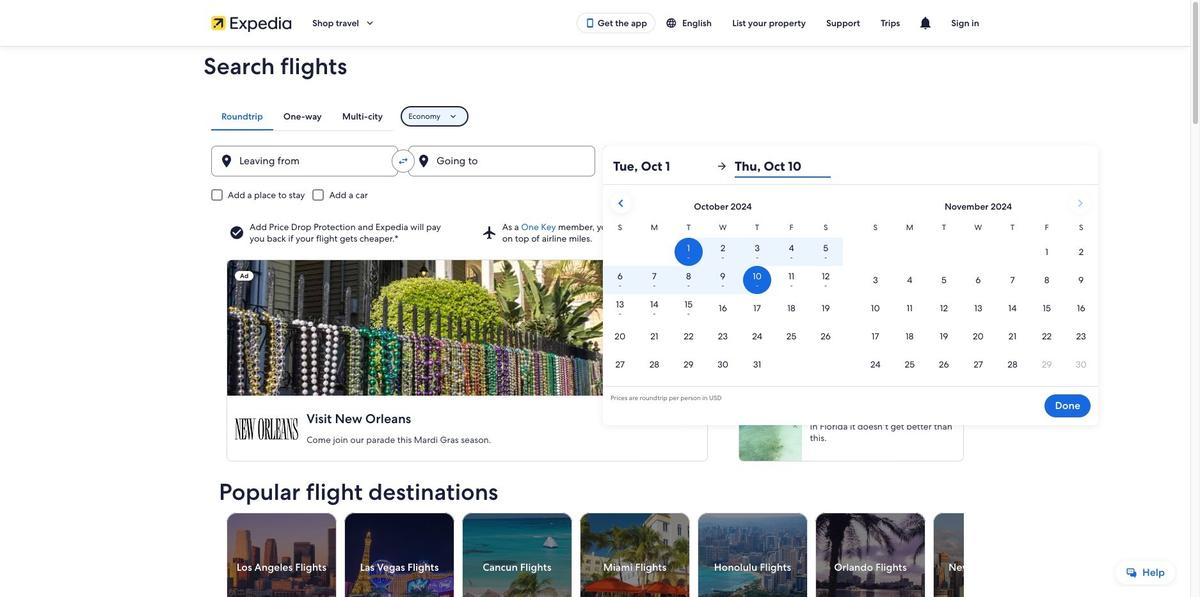 Task type: vqa. For each thing, say whether or not it's contained in the screenshot.
Next month 'icon'
yes



Task type: locate. For each thing, give the bounding box(es) containing it.
tab list
[[211, 102, 393, 131]]

download the app button image
[[585, 18, 595, 28]]

shop travel image
[[364, 17, 376, 29]]

las vegas flights image
[[344, 513, 454, 598]]

popular flight destinations region
[[211, 480, 1043, 598]]

main content
[[0, 46, 1191, 598]]

honolulu flights image
[[698, 513, 808, 598]]

los angeles flights image
[[227, 513, 337, 598]]

orlando flights image
[[816, 513, 926, 598]]

expedia logo image
[[211, 14, 292, 32]]

previous month image
[[613, 196, 629, 211]]



Task type: describe. For each thing, give the bounding box(es) containing it.
swap origin and destination values image
[[398, 156, 409, 167]]

next image
[[956, 561, 972, 576]]

previous image
[[219, 561, 234, 576]]

communication center icon image
[[918, 15, 934, 31]]

miami flights image
[[580, 513, 690, 598]]

small image
[[666, 17, 682, 29]]

next month image
[[1073, 196, 1088, 211]]

cancun flights image
[[462, 513, 572, 598]]

new york flights image
[[933, 513, 1043, 598]]



